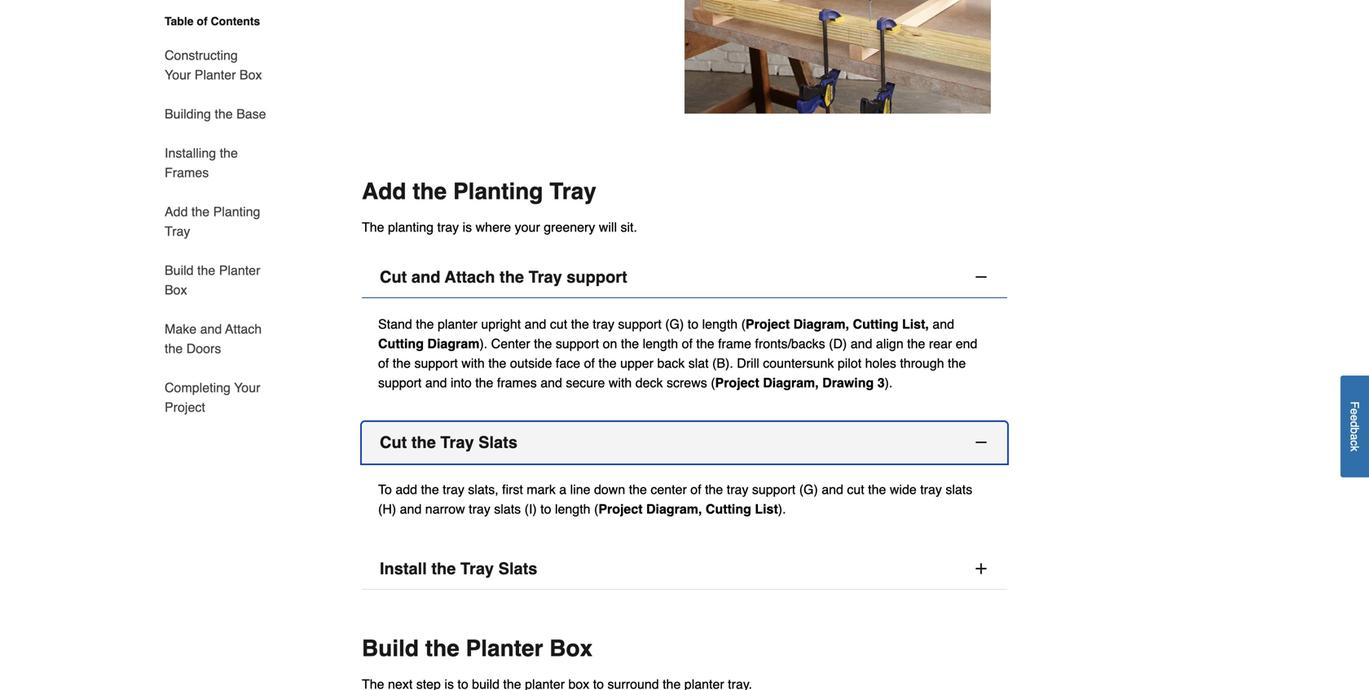 Task type: locate. For each thing, give the bounding box(es) containing it.
to right (i)
[[540, 502, 551, 517]]

add the planting tray
[[362, 179, 596, 205], [165, 204, 260, 239]]

2 horizontal spatial box
[[549, 636, 593, 662]]

tray up on
[[593, 317, 614, 332]]

project down completing
[[165, 400, 205, 415]]

e up the b
[[1348, 415, 1361, 421]]

is
[[463, 220, 472, 235]]

). for project diagram, cutting list ).
[[778, 502, 786, 517]]

planter for constructing your planter box link
[[195, 67, 236, 82]]

( up frame
[[741, 317, 746, 332]]

2 horizontal spatial length
[[702, 317, 738, 332]]

0 vertical spatial diagram,
[[793, 317, 849, 332]]

0 horizontal spatial ).
[[480, 336, 487, 351]]

1 vertical spatial cut
[[380, 433, 407, 452]]

a
[[1348, 434, 1361, 440], [559, 482, 567, 497]]

will
[[599, 220, 617, 235]]

0 horizontal spatial (g)
[[665, 317, 684, 332]]

support up face
[[556, 336, 599, 351]]

support inside to add the tray slats, first mark a line down the center of the tray support (g) and cut the wide tray slats (h) and narrow tray slats (i) to length (
[[752, 482, 796, 497]]

back
[[657, 356, 685, 371]]

add up the
[[362, 179, 406, 205]]

face
[[556, 356, 580, 371]]

support inside button
[[567, 268, 627, 287]]

rear
[[929, 336, 952, 351]]

upper
[[620, 356, 654, 371]]

2 vertical spatial box
[[549, 636, 593, 662]]

minus image inside cut and attach the tray support button
[[973, 269, 989, 285]]

2 cut from the top
[[380, 433, 407, 452]]

add down 'frames'
[[165, 204, 188, 219]]

slats up first
[[478, 433, 517, 452]]

diagram, down "countersunk"
[[763, 375, 819, 391]]

your inside the constructing your planter box
[[165, 67, 191, 82]]

0 vertical spatial (
[[741, 317, 746, 332]]

build the planter box inside the 'table of contents' element
[[165, 263, 260, 297]]

cutting left list
[[706, 502, 751, 517]]

1 vertical spatial build the planter box
[[362, 636, 593, 662]]

2 vertical spatial cutting
[[706, 502, 751, 517]]

planting
[[453, 179, 543, 205], [213, 204, 260, 219]]

2 vertical spatial ).
[[778, 502, 786, 517]]

add the planting tray down 'frames'
[[165, 204, 260, 239]]

diagram,
[[793, 317, 849, 332], [763, 375, 819, 391], [646, 502, 702, 517]]

stand
[[378, 317, 412, 332]]

support down will in the top left of the page
[[567, 268, 627, 287]]

constructing
[[165, 48, 238, 63]]

support up list
[[752, 482, 796, 497]]

0 vertical spatial minus image
[[973, 269, 989, 285]]

0 horizontal spatial to
[[540, 502, 551, 517]]

to inside the "stand the planter upright and cut the tray support (g) to length ( project diagram, cutting list, and cutting diagram"
[[688, 317, 698, 332]]

1 horizontal spatial to
[[688, 317, 698, 332]]

and down planting
[[411, 268, 440, 287]]

of up project diagram, cutting list ).
[[690, 482, 701, 497]]

1 vertical spatial your
[[234, 380, 260, 395]]

1 vertical spatial diagram,
[[763, 375, 819, 391]]

1 horizontal spatial with
[[609, 375, 632, 391]]

slats for install the tray slats
[[498, 560, 537, 578]]

and up 'center'
[[525, 317, 546, 332]]

frames
[[497, 375, 537, 391]]

1 vertical spatial attach
[[225, 321, 262, 337]]

installing
[[165, 145, 216, 161]]

0 horizontal spatial build
[[165, 263, 194, 278]]

cut and attach the tray support
[[380, 268, 627, 287]]

e
[[1348, 409, 1361, 415], [1348, 415, 1361, 421]]

secure
[[566, 375, 605, 391]]

box inside build the planter box
[[165, 282, 187, 297]]

0 vertical spatial ).
[[480, 336, 487, 351]]

0 vertical spatial a
[[1348, 434, 1361, 440]]

screws
[[667, 375, 707, 391]]

).
[[480, 336, 487, 351], [885, 375, 893, 391], [778, 502, 786, 517]]

doors
[[186, 341, 221, 356]]

a left 'line'
[[559, 482, 567, 497]]

1 horizontal spatial your
[[234, 380, 260, 395]]

with
[[461, 356, 485, 371], [609, 375, 632, 391]]

add inside add the planting tray link
[[165, 204, 188, 219]]

planter for build the planter box link
[[219, 263, 260, 278]]

length inside ). center the support on the length of the frame fronts/backs (d) and align the rear end of the support with the outside face of the upper back slat (b). drill countersunk pilot holes through the support and into the frames and secure with deck screws (
[[643, 336, 678, 351]]

1 vertical spatial a
[[559, 482, 567, 497]]

support up the upper at left
[[618, 317, 662, 332]]

project down down
[[598, 502, 643, 517]]

make and attach the doors
[[165, 321, 262, 356]]

tray up narrow
[[443, 482, 464, 497]]

attach inside the make and attach the doors
[[225, 321, 262, 337]]

the inside the make and attach the doors
[[165, 341, 183, 356]]

cutting up align
[[853, 317, 898, 332]]

add the planting tray inside the 'table of contents' element
[[165, 204, 260, 239]]

planter inside the constructing your planter box
[[195, 67, 236, 82]]

diagram
[[427, 336, 480, 351]]

0 vertical spatial planter
[[195, 67, 236, 82]]

(i)
[[524, 502, 537, 517]]

slats down first
[[494, 502, 521, 517]]

length
[[702, 317, 738, 332], [643, 336, 678, 351], [555, 502, 590, 517]]

and down face
[[540, 375, 562, 391]]

1 horizontal spatial attach
[[445, 268, 495, 287]]

cutting down "stand"
[[378, 336, 424, 351]]

). inside ). center the support on the length of the frame fronts/backs (d) and align the rear end of the support with the outside face of the upper back slat (b). drill countersunk pilot holes through the support and into the frames and secure with deck screws (
[[480, 336, 487, 351]]

2 vertical spatial (
[[594, 502, 598, 517]]

a up k
[[1348, 434, 1361, 440]]

1 horizontal spatial a
[[1348, 434, 1361, 440]]

2 horizontal spatial cutting
[[853, 317, 898, 332]]

cut
[[550, 317, 567, 332], [847, 482, 864, 497]]

1 horizontal spatial add the planting tray
[[362, 179, 596, 205]]

your right completing
[[234, 380, 260, 395]]

building the base link
[[165, 95, 266, 134]]

cut
[[380, 268, 407, 287], [380, 433, 407, 452]]

your inside completing your project
[[234, 380, 260, 395]]

planter inside build the planter box
[[219, 263, 260, 278]]

1 horizontal spatial cut
[[847, 482, 864, 497]]

greenery
[[544, 220, 595, 235]]

( inside ). center the support on the length of the frame fronts/backs (d) and align the rear end of the support with the outside face of the upper back slat (b). drill countersunk pilot holes through the support and into the frames and secure with deck screws (
[[711, 375, 715, 391]]

1 vertical spatial (g)
[[799, 482, 818, 497]]

1 vertical spatial cutting
[[378, 336, 424, 351]]

1 vertical spatial to
[[540, 502, 551, 517]]

( down (b).
[[711, 375, 715, 391]]

cut the tray slats button
[[362, 422, 1007, 464]]

1 vertical spatial ).
[[885, 375, 893, 391]]

through
[[900, 356, 944, 371]]

1 horizontal spatial box
[[240, 67, 262, 82]]

add the planting tray up is on the top of page
[[362, 179, 596, 205]]

minus image
[[973, 269, 989, 285], [973, 435, 989, 451]]

cut up to
[[380, 433, 407, 452]]

1 vertical spatial planter
[[219, 263, 260, 278]]

align
[[876, 336, 904, 351]]

1 cut from the top
[[380, 268, 407, 287]]

length up back
[[643, 336, 678, 351]]

1 minus image from the top
[[973, 269, 989, 285]]

your
[[515, 220, 540, 235]]

planting down installing the frames link
[[213, 204, 260, 219]]

0 horizontal spatial build the planter box
[[165, 263, 260, 297]]

attach inside cut and attach the tray support button
[[445, 268, 495, 287]]

to inside to add the tray slats, first mark a line down the center of the tray support (g) and cut the wide tray slats (h) and narrow tray slats (i) to length (
[[540, 502, 551, 517]]

2 horizontal spatial (
[[741, 317, 746, 332]]

0 vertical spatial cut
[[550, 317, 567, 332]]

0 horizontal spatial (
[[594, 502, 598, 517]]

0 horizontal spatial add the planting tray
[[165, 204, 260, 239]]

e up 'd'
[[1348, 409, 1361, 415]]

slats for cut the tray slats
[[478, 433, 517, 452]]

). center the support on the length of the frame fronts/backs (d) and align the rear end of the support with the outside face of the upper back slat (b). drill countersunk pilot holes through the support and into the frames and secure with deck screws (
[[378, 336, 977, 391]]

0 horizontal spatial attach
[[225, 321, 262, 337]]

box
[[240, 67, 262, 82], [165, 282, 187, 297], [549, 636, 593, 662]]

cut up "stand"
[[380, 268, 407, 287]]

planting up "the planting tray is where your greenery will sit."
[[453, 179, 543, 205]]

to up slat
[[688, 317, 698, 332]]

wide
[[890, 482, 917, 497]]

of up slat
[[682, 336, 693, 351]]

planting
[[388, 220, 434, 235]]

and up the pilot in the right bottom of the page
[[851, 336, 872, 351]]

slats down (i)
[[498, 560, 537, 578]]

and up doors at the left of the page
[[200, 321, 222, 337]]

0 vertical spatial with
[[461, 356, 485, 371]]

cut up face
[[550, 317, 567, 332]]

attach
[[445, 268, 495, 287], [225, 321, 262, 337]]

project
[[746, 317, 790, 332], [715, 375, 759, 391], [165, 400, 205, 415], [598, 502, 643, 517]]

to
[[688, 317, 698, 332], [540, 502, 551, 517]]

slats
[[946, 482, 972, 497], [494, 502, 521, 517]]

build the planter box link
[[165, 251, 267, 310]]

support
[[567, 268, 627, 287], [618, 317, 662, 332], [556, 336, 599, 351], [414, 356, 458, 371], [378, 375, 422, 391], [752, 482, 796, 497]]

2 vertical spatial length
[[555, 502, 590, 517]]

cut left wide
[[847, 482, 864, 497]]

length down 'line'
[[555, 502, 590, 517]]

support inside the "stand the planter upright and cut the tray support (g) to length ( project diagram, cutting list, and cutting diagram"
[[618, 317, 662, 332]]

build down install
[[362, 636, 419, 662]]

completing your project link
[[165, 368, 267, 417]]

0 vertical spatial slats
[[946, 482, 972, 497]]

box inside the constructing your planter box
[[240, 67, 262, 82]]

holes
[[865, 356, 896, 371]]

(g)
[[665, 317, 684, 332], [799, 482, 818, 497]]

and
[[411, 268, 440, 287], [525, 317, 546, 332], [932, 317, 954, 332], [200, 321, 222, 337], [851, 336, 872, 351], [425, 375, 447, 391], [540, 375, 562, 391], [822, 482, 843, 497], [400, 502, 422, 517]]

0 vertical spatial attach
[[445, 268, 495, 287]]

1 vertical spatial build
[[362, 636, 419, 662]]

0 horizontal spatial planting
[[213, 204, 260, 219]]

1 horizontal spatial (
[[711, 375, 715, 391]]

0 horizontal spatial your
[[165, 67, 191, 82]]

0 horizontal spatial length
[[555, 502, 590, 517]]

0 horizontal spatial slats
[[494, 502, 521, 517]]

add
[[396, 482, 417, 497]]

slats right wide
[[946, 482, 972, 497]]

1 vertical spatial slats
[[494, 502, 521, 517]]

0 vertical spatial build
[[165, 263, 194, 278]]

0 horizontal spatial box
[[165, 282, 187, 297]]

of
[[197, 15, 208, 28], [682, 336, 693, 351], [378, 356, 389, 371], [584, 356, 595, 371], [690, 482, 701, 497]]

attach up planter
[[445, 268, 495, 287]]

build
[[165, 263, 194, 278], [362, 636, 419, 662]]

1 vertical spatial box
[[165, 282, 187, 297]]

tray right wide
[[920, 482, 942, 497]]

build up make at the top
[[165, 263, 194, 278]]

1 horizontal spatial length
[[643, 336, 678, 351]]

tray down 'frames'
[[165, 224, 190, 239]]

cut inside the "stand the planter upright and cut the tray support (g) to length ( project diagram, cutting list, and cutting diagram"
[[550, 317, 567, 332]]

tray down the slats,
[[469, 502, 490, 517]]

f e e d b a c k
[[1348, 402, 1361, 452]]

sit.
[[621, 220, 637, 235]]

into
[[451, 375, 472, 391]]

attach down build the planter box link
[[225, 321, 262, 337]]

0 horizontal spatial a
[[559, 482, 567, 497]]

slats
[[478, 433, 517, 452], [498, 560, 537, 578]]

length inside the "stand the planter upright and cut the tray support (g) to length ( project diagram, cutting list, and cutting diagram"
[[702, 317, 738, 332]]

with down the upper at left
[[609, 375, 632, 391]]

0 vertical spatial your
[[165, 67, 191, 82]]

minus image for cut and attach the tray support
[[973, 269, 989, 285]]

2 vertical spatial diagram,
[[646, 502, 702, 517]]

tray
[[549, 179, 596, 205], [165, 224, 190, 239], [529, 268, 562, 287], [440, 433, 474, 452], [460, 560, 494, 578]]

attach for doors
[[225, 321, 262, 337]]

2 horizontal spatial ).
[[885, 375, 893, 391]]

1 vertical spatial with
[[609, 375, 632, 391]]

upright
[[481, 317, 521, 332]]

down
[[594, 482, 625, 497]]

0 vertical spatial length
[[702, 317, 738, 332]]

1 vertical spatial minus image
[[973, 435, 989, 451]]

of up secure
[[584, 356, 595, 371]]

0 vertical spatial to
[[688, 317, 698, 332]]

0 vertical spatial slats
[[478, 433, 517, 452]]

installing the frames
[[165, 145, 238, 180]]

0 vertical spatial build the planter box
[[165, 263, 260, 297]]

0 horizontal spatial add
[[165, 204, 188, 219]]

base
[[236, 106, 266, 121]]

0 vertical spatial (g)
[[665, 317, 684, 332]]

project inside completing your project
[[165, 400, 205, 415]]

and inside button
[[411, 268, 440, 287]]

frames
[[165, 165, 209, 180]]

project up fronts/backs
[[746, 317, 790, 332]]

0 horizontal spatial cut
[[550, 317, 567, 332]]

first
[[502, 482, 523, 497]]

add the planter door divider image
[[685, 0, 991, 114]]

with up into
[[461, 356, 485, 371]]

your down constructing
[[165, 67, 191, 82]]

2 minus image from the top
[[973, 435, 989, 451]]

1 vertical spatial (
[[711, 375, 715, 391]]

cutting
[[853, 317, 898, 332], [378, 336, 424, 351], [706, 502, 751, 517]]

3
[[877, 375, 885, 391]]

1 horizontal spatial planting
[[453, 179, 543, 205]]

length up frame
[[702, 317, 738, 332]]

1 horizontal spatial ).
[[778, 502, 786, 517]]

diagram, up the (d)
[[793, 317, 849, 332]]

diagram, down the center
[[646, 502, 702, 517]]

1 vertical spatial cut
[[847, 482, 864, 497]]

of inside to add the tray slats, first mark a line down the center of the tray support (g) and cut the wide tray slats (h) and narrow tray slats (i) to length (
[[690, 482, 701, 497]]

0 vertical spatial cut
[[380, 268, 407, 287]]

1 vertical spatial length
[[643, 336, 678, 351]]

0 vertical spatial box
[[240, 67, 262, 82]]

1 vertical spatial slats
[[498, 560, 537, 578]]

minus image inside cut the tray slats button
[[973, 435, 989, 451]]

project diagram, cutting list ).
[[598, 502, 786, 517]]

tray
[[437, 220, 459, 235], [593, 317, 614, 332], [443, 482, 464, 497], [727, 482, 748, 497], [920, 482, 942, 497], [469, 502, 490, 517]]

1 horizontal spatial (g)
[[799, 482, 818, 497]]

( down down
[[594, 502, 598, 517]]

0 horizontal spatial with
[[461, 356, 485, 371]]

the inside build the planter box
[[197, 263, 215, 278]]

cut and attach the tray support button
[[362, 257, 1007, 298]]

tray inside add the planting tray
[[165, 224, 190, 239]]



Task type: describe. For each thing, give the bounding box(es) containing it.
length inside to add the tray slats, first mark a line down the center of the tray support (g) and cut the wide tray slats (h) and narrow tray slats (i) to length (
[[555, 502, 590, 517]]

planter
[[438, 317, 477, 332]]

0 horizontal spatial cutting
[[378, 336, 424, 351]]

1 horizontal spatial cutting
[[706, 502, 751, 517]]

end
[[956, 336, 977, 351]]

0 vertical spatial cutting
[[853, 317, 898, 332]]

the planting tray is where your greenery will sit.
[[362, 220, 637, 235]]

completing
[[165, 380, 231, 395]]

deck
[[635, 375, 663, 391]]

slats,
[[468, 482, 498, 497]]

1 e from the top
[[1348, 409, 1361, 415]]

and left wide
[[822, 482, 843, 497]]

(b).
[[712, 356, 733, 371]]

box for build the planter box link
[[165, 282, 187, 297]]

pilot
[[838, 356, 862, 371]]

install the tray slats button
[[362, 549, 1007, 590]]

your for constructing your planter box
[[165, 67, 191, 82]]

planting inside add the planting tray
[[213, 204, 260, 219]]

slat
[[688, 356, 709, 371]]

tray inside the "stand the planter upright and cut the tray support (g) to length ( project diagram, cutting list, and cutting diagram"
[[593, 317, 614, 332]]

b
[[1348, 428, 1361, 434]]

center
[[491, 336, 530, 351]]

and left into
[[425, 375, 447, 391]]

your for completing your project
[[234, 380, 260, 395]]

stand the planter upright and cut the tray support (g) to length ( project diagram, cutting list, and cutting diagram
[[378, 317, 954, 351]]

to
[[378, 482, 392, 497]]

diagram, for cutting
[[646, 502, 702, 517]]

tray down narrow
[[460, 560, 494, 578]]

diagram, inside the "stand the planter upright and cut the tray support (g) to length ( project diagram, cutting list, and cutting diagram"
[[793, 317, 849, 332]]

constructing your planter box link
[[165, 36, 267, 95]]

project diagram, drawing 3 ).
[[715, 375, 893, 391]]

1 horizontal spatial slats
[[946, 482, 972, 497]]

minus image for cut the tray slats
[[973, 435, 989, 451]]

install the tray slats
[[380, 560, 537, 578]]

2 e from the top
[[1348, 415, 1361, 421]]

( inside the "stand the planter upright and cut the tray support (g) to length ( project diagram, cutting list, and cutting diagram"
[[741, 317, 746, 332]]

project inside the "stand the planter upright and cut the tray support (g) to length ( project diagram, cutting list, and cutting diagram"
[[746, 317, 790, 332]]

box for constructing your planter box link
[[240, 67, 262, 82]]

building
[[165, 106, 211, 121]]

add the planting tray link
[[165, 192, 267, 251]]

project down drill
[[715, 375, 759, 391]]

f e e d b a c k button
[[1341, 376, 1369, 478]]

plus image
[[973, 561, 989, 577]]

table
[[165, 15, 194, 28]]

1 horizontal spatial add
[[362, 179, 406, 205]]

on
[[603, 336, 617, 351]]

tray left is on the top of page
[[437, 220, 459, 235]]

(h)
[[378, 502, 396, 517]]

cut for cut the tray slats
[[380, 433, 407, 452]]

2 vertical spatial planter
[[466, 636, 543, 662]]

and up rear
[[932, 317, 954, 332]]

support down diagram
[[414, 356, 458, 371]]

k
[[1348, 446, 1361, 452]]

installing the frames link
[[165, 134, 267, 192]]

a inside to add the tray slats, first mark a line down the center of the tray support (g) and cut the wide tray slats (h) and narrow tray slats (i) to length (
[[559, 482, 567, 497]]

the inside add the planting tray
[[191, 204, 210, 219]]

install
[[380, 560, 427, 578]]

of down "stand"
[[378, 356, 389, 371]]

drill
[[737, 356, 759, 371]]

(g) inside the "stand the planter upright and cut the tray support (g) to length ( project diagram, cutting list, and cutting diagram"
[[665, 317, 684, 332]]

(d)
[[829, 336, 847, 351]]

the inside 'installing the frames'
[[220, 145, 238, 161]]

fronts/backs
[[755, 336, 825, 351]]

table of contents
[[165, 15, 260, 28]]

frame
[[718, 336, 751, 351]]

mark
[[527, 482, 556, 497]]

c
[[1348, 440, 1361, 446]]

line
[[570, 482, 590, 497]]

cut for cut and attach the tray support
[[380, 268, 407, 287]]

list
[[755, 502, 778, 517]]

constructing your planter box
[[165, 48, 262, 82]]

tray down your
[[529, 268, 562, 287]]

list,
[[902, 317, 929, 332]]

d
[[1348, 421, 1361, 428]]

center
[[651, 482, 687, 497]]

1 horizontal spatial build the planter box
[[362, 636, 593, 662]]

f
[[1348, 402, 1361, 409]]

cut inside to add the tray slats, first mark a line down the center of the tray support (g) and cut the wide tray slats (h) and narrow tray slats (i) to length (
[[847, 482, 864, 497]]

and inside the make and attach the doors
[[200, 321, 222, 337]]

build inside build the planter box
[[165, 263, 194, 278]]

diagram, for drawing
[[763, 375, 819, 391]]

outside
[[510, 356, 552, 371]]

drawing
[[822, 375, 874, 391]]

support down "stand"
[[378, 375, 422, 391]]

of right table
[[197, 15, 208, 28]]

the
[[362, 220, 384, 235]]

a inside button
[[1348, 434, 1361, 440]]

countersunk
[[763, 356, 834, 371]]

tray up project diagram, cutting list ).
[[727, 482, 748, 497]]

where
[[476, 220, 511, 235]]

narrow
[[425, 502, 465, 517]]

attach for tray
[[445, 268, 495, 287]]

( inside to add the tray slats, first mark a line down the center of the tray support (g) and cut the wide tray slats (h) and narrow tray slats (i) to length (
[[594, 502, 598, 517]]

1 horizontal spatial build
[[362, 636, 419, 662]]

table of contents element
[[145, 13, 267, 417]]

contents
[[211, 15, 260, 28]]

tray up the slats,
[[440, 433, 474, 452]]

make and attach the doors link
[[165, 310, 267, 368]]

to add the tray slats, first mark a line down the center of the tray support (g) and cut the wide tray slats (h) and narrow tray slats (i) to length (
[[378, 482, 972, 517]]

). for project diagram, drawing 3 ).
[[885, 375, 893, 391]]

tray up the 'greenery'
[[549, 179, 596, 205]]

(g) inside to add the tray slats, first mark a line down the center of the tray support (g) and cut the wide tray slats (h) and narrow tray slats (i) to length (
[[799, 482, 818, 497]]

make
[[165, 321, 196, 337]]

cut the tray slats
[[380, 433, 517, 452]]

completing your project
[[165, 380, 260, 415]]

and down add at the bottom left of page
[[400, 502, 422, 517]]

building the base
[[165, 106, 266, 121]]



Task type: vqa. For each thing, say whether or not it's contained in the screenshot.
length in the ). Center the support on the length of the frame fronts/backs (D) and align the rear end of the support with the outside face of the upper back slat (B). Drill countersunk pilot holes through the support and into the frames and secure with deck screws (
yes



